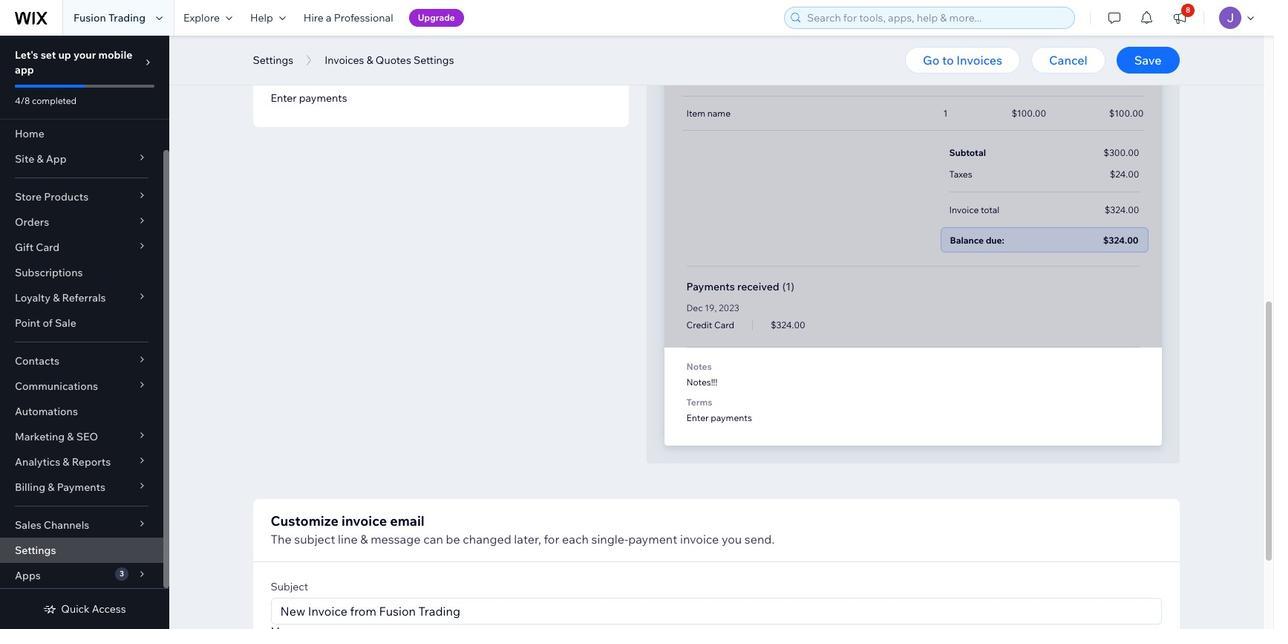 Task type: vqa. For each thing, say whether or not it's contained in the screenshot.
rightmost week
no



Task type: describe. For each thing, give the bounding box(es) containing it.
1 name from the top
[[708, 39, 731, 51]]

enter inside terms enter payments
[[687, 412, 709, 423]]

2 1 from the top
[[944, 74, 948, 85]]

invoice total
[[950, 204, 1000, 215]]

upgrade button
[[409, 9, 464, 27]]

0 vertical spatial payments
[[687, 280, 735, 293]]

subtotal
[[950, 147, 987, 158]]

hire a professional link
[[295, 0, 402, 36]]

$24.00
[[1110, 169, 1140, 180]]

subject
[[294, 532, 335, 547]]

site & app
[[15, 152, 67, 166]]

automations
[[15, 405, 78, 418]]

gift card
[[15, 241, 60, 254]]

marketing & seo button
[[0, 424, 163, 449]]

home
[[15, 127, 44, 140]]

billing & payments button
[[0, 475, 163, 500]]

point of sale
[[15, 316, 76, 330]]

you
[[722, 532, 742, 547]]

4/8
[[15, 95, 30, 106]]

professional
[[334, 11, 393, 25]]

email
[[390, 513, 425, 530]]

balance
[[951, 234, 984, 246]]

save button
[[1117, 47, 1180, 74]]

customize invoice email the subject line & message can be changed later, for each single-payment invoice you send.
[[271, 513, 775, 547]]

marketing
[[15, 430, 65, 444]]

3 item name from the top
[[687, 108, 731, 119]]

marketing & seo
[[15, 430, 98, 444]]

card for credit card
[[715, 319, 735, 331]]

channels
[[44, 519, 89, 532]]

subscriptions
[[15, 266, 83, 279]]

payments received (1)
[[687, 280, 795, 293]]

$324.00 for invoice total
[[1105, 204, 1140, 215]]

sales channels button
[[0, 513, 163, 538]]

let's set up your mobile app
[[15, 48, 133, 77]]

payments inside dropdown button
[[57, 481, 105, 494]]

2023
[[719, 302, 740, 314]]

analytics
[[15, 455, 60, 469]]

sale
[[55, 316, 76, 330]]

1 horizontal spatial invoice
[[680, 532, 719, 547]]

0 horizontal spatial payments
[[299, 91, 347, 105]]

terms for terms
[[271, 68, 301, 82]]

store
[[15, 190, 42, 204]]

cancel
[[1050, 53, 1088, 68]]

2 item from the top
[[687, 74, 706, 85]]

communications
[[15, 380, 98, 393]]

upgrade
[[418, 12, 455, 23]]

each
[[562, 532, 589, 547]]

mobile
[[98, 48, 133, 62]]

dec 19, 2023
[[687, 302, 740, 314]]

3 name from the top
[[708, 108, 731, 119]]

single-
[[592, 532, 629, 547]]

go
[[924, 53, 940, 68]]

received
[[738, 280, 780, 293]]

loyalty & referrals
[[15, 291, 106, 305]]

quick
[[61, 603, 90, 616]]

terms enter payments
[[687, 397, 752, 423]]

quotes
[[376, 53, 411, 67]]

Search for tools, apps, help & more... field
[[803, 7, 1071, 28]]

go to invoices
[[924, 53, 1003, 68]]

2 item name from the top
[[687, 74, 731, 85]]

line
[[338, 532, 358, 547]]

notes notes!!!
[[687, 361, 718, 388]]

balance due:
[[951, 234, 1005, 246]]

1 item name from the top
[[687, 39, 731, 51]]

later,
[[514, 532, 541, 547]]

app
[[15, 63, 34, 77]]

sales channels
[[15, 519, 89, 532]]

8
[[1186, 5, 1191, 15]]

1 1 from the top
[[944, 39, 948, 51]]

orders button
[[0, 210, 163, 235]]

0 horizontal spatial notes!!!
[[271, 24, 307, 37]]

customize
[[271, 513, 339, 530]]

2 name from the top
[[708, 74, 731, 85]]

your
[[74, 48, 96, 62]]

total
[[981, 204, 1000, 215]]

app
[[46, 152, 67, 166]]

analytics & reports
[[15, 455, 111, 469]]

1 vertical spatial notes!!!
[[687, 377, 718, 388]]

notes
[[687, 361, 712, 372]]

let's
[[15, 48, 38, 62]]

reports
[[72, 455, 111, 469]]

point of sale link
[[0, 311, 163, 336]]

automations link
[[0, 399, 163, 424]]

3
[[120, 569, 124, 579]]

cancel button
[[1032, 47, 1106, 74]]

enter payments
[[271, 91, 347, 105]]

communications button
[[0, 374, 163, 399]]



Task type: locate. For each thing, give the bounding box(es) containing it.
1 horizontal spatial settings
[[253, 53, 294, 67]]

enter down notes notes!!!
[[687, 412, 709, 423]]

help button
[[241, 0, 295, 36]]

loyalty & referrals button
[[0, 285, 163, 311]]

1 horizontal spatial invoices
[[957, 53, 1003, 68]]

settings inside settings button
[[253, 53, 294, 67]]

payments down analytics & reports dropdown button at the bottom of the page
[[57, 481, 105, 494]]

payments down settings button
[[299, 91, 347, 105]]

settings down sales
[[15, 544, 56, 557]]

0 vertical spatial card
[[36, 241, 60, 254]]

0 horizontal spatial settings
[[15, 544, 56, 557]]

1 horizontal spatial enter
[[687, 412, 709, 423]]

& left seo
[[67, 430, 74, 444]]

settings for settings link
[[15, 544, 56, 557]]

payments down notes notes!!!
[[711, 412, 752, 423]]

name
[[708, 39, 731, 51], [708, 74, 731, 85], [708, 108, 731, 119]]

$324.00 for balance due:
[[1104, 234, 1139, 246]]

can
[[424, 532, 443, 547]]

payments up the 19,
[[687, 280, 735, 293]]

billing & payments
[[15, 481, 105, 494]]

settings inside settings link
[[15, 544, 56, 557]]

gift
[[15, 241, 34, 254]]

hire a professional
[[304, 11, 393, 25]]

0 vertical spatial $324.00
[[1105, 204, 1140, 215]]

fusion trading
[[74, 11, 146, 25]]

notes!!! up settings button
[[271, 24, 307, 37]]

item name
[[687, 39, 731, 51], [687, 74, 731, 85], [687, 108, 731, 119]]

1 vertical spatial terms
[[687, 397, 713, 408]]

site & app button
[[0, 146, 163, 172]]

1 horizontal spatial notes!!!
[[687, 377, 718, 388]]

1 vertical spatial payments
[[711, 412, 752, 423]]

1 horizontal spatial terms
[[687, 397, 713, 408]]

go to invoices button
[[906, 47, 1021, 74]]

1 vertical spatial item name
[[687, 74, 731, 85]]

settings for settings button
[[253, 53, 294, 67]]

0 horizontal spatial card
[[36, 241, 60, 254]]

3 1 from the top
[[944, 108, 948, 119]]

1 vertical spatial $324.00
[[1104, 234, 1139, 246]]

& for marketing
[[67, 430, 74, 444]]

1 vertical spatial name
[[708, 74, 731, 85]]

payment
[[629, 532, 678, 547]]

1 vertical spatial invoice
[[680, 532, 719, 547]]

apps
[[15, 569, 41, 582]]

taxes
[[950, 169, 973, 180]]

1 vertical spatial enter
[[687, 412, 709, 423]]

notes!!!
[[271, 24, 307, 37], [687, 377, 718, 388]]

0 vertical spatial name
[[708, 39, 731, 51]]

terms for terms enter payments
[[687, 397, 713, 408]]

0 vertical spatial 1
[[944, 39, 948, 51]]

terms inside terms enter payments
[[687, 397, 713, 408]]

terms up enter payments on the top left of the page
[[271, 68, 301, 82]]

payments
[[687, 280, 735, 293], [57, 481, 105, 494]]

2 horizontal spatial settings
[[414, 53, 454, 67]]

card
[[36, 241, 60, 254], [715, 319, 735, 331]]

settings inside invoices & quotes settings button
[[414, 53, 454, 67]]

& right loyalty
[[53, 291, 60, 305]]

2 vertical spatial item
[[687, 108, 706, 119]]

&
[[367, 53, 373, 67], [37, 152, 44, 166], [53, 291, 60, 305], [67, 430, 74, 444], [63, 455, 70, 469], [48, 481, 55, 494], [360, 532, 368, 547]]

terms
[[271, 68, 301, 82], [687, 397, 713, 408]]

save
[[1135, 53, 1162, 68]]

& inside button
[[367, 53, 373, 67]]

settings link
[[0, 538, 163, 563]]

& for site
[[37, 152, 44, 166]]

sales
[[15, 519, 41, 532]]

$324.00 for credit card
[[771, 319, 806, 331]]

of
[[43, 316, 53, 330]]

0 vertical spatial item name
[[687, 39, 731, 51]]

be
[[446, 532, 460, 547]]

card inside popup button
[[36, 241, 60, 254]]

invoices down hire a professional link on the left top
[[325, 53, 364, 67]]

2 vertical spatial 1
[[944, 108, 948, 119]]

1 horizontal spatial card
[[715, 319, 735, 331]]

store products button
[[0, 184, 163, 210]]

gift card button
[[0, 235, 163, 260]]

0 vertical spatial payments
[[299, 91, 347, 105]]

0 horizontal spatial payments
[[57, 481, 105, 494]]

explore
[[184, 11, 220, 25]]

2 vertical spatial item name
[[687, 108, 731, 119]]

0 horizontal spatial enter
[[271, 91, 297, 105]]

0 vertical spatial item
[[687, 39, 706, 51]]

analytics & reports button
[[0, 449, 163, 475]]

point
[[15, 316, 40, 330]]

$324.00
[[1105, 204, 1140, 215], [1104, 234, 1139, 246], [771, 319, 806, 331]]

1 vertical spatial 1
[[944, 74, 948, 85]]

a
[[326, 11, 332, 25]]

1
[[944, 39, 948, 51], [944, 74, 948, 85], [944, 108, 948, 119]]

1 vertical spatial payments
[[57, 481, 105, 494]]

0 vertical spatial terms
[[271, 68, 301, 82]]

invoices right to
[[957, 53, 1003, 68]]

contacts
[[15, 354, 59, 368]]

payments
[[299, 91, 347, 105], [711, 412, 752, 423]]

1 vertical spatial item
[[687, 74, 706, 85]]

payments inside terms enter payments
[[711, 412, 752, 423]]

1 item from the top
[[687, 39, 706, 51]]

2 vertical spatial $324.00
[[771, 319, 806, 331]]

invoices & quotes settings button
[[317, 49, 462, 71]]

for
[[544, 532, 560, 547]]

invoice up line
[[342, 513, 387, 530]]

1 horizontal spatial payments
[[711, 412, 752, 423]]

& for invoices
[[367, 53, 373, 67]]

& inside popup button
[[53, 291, 60, 305]]

message
[[371, 532, 421, 547]]

$100.00
[[1012, 39, 1047, 51], [1110, 39, 1145, 51], [1012, 74, 1047, 85], [1110, 74, 1145, 85], [1012, 108, 1047, 119], [1110, 108, 1145, 119]]

invoice left you
[[680, 532, 719, 547]]

access
[[92, 603, 126, 616]]

2 vertical spatial name
[[708, 108, 731, 119]]

& left reports
[[63, 455, 70, 469]]

invoices inside invoices & quotes settings button
[[325, 53, 364, 67]]

1 horizontal spatial payments
[[687, 280, 735, 293]]

invoices inside "go to invoices" button
[[957, 53, 1003, 68]]

quick access
[[61, 603, 126, 616]]

loyalty
[[15, 291, 51, 305]]

referrals
[[62, 291, 106, 305]]

0 horizontal spatial terms
[[271, 68, 301, 82]]

help
[[250, 11, 273, 25]]

billing
[[15, 481, 45, 494]]

card down 2023
[[715, 319, 735, 331]]

contacts button
[[0, 348, 163, 374]]

0 horizontal spatial invoices
[[325, 53, 364, 67]]

terms down notes notes!!!
[[687, 397, 713, 408]]

0 vertical spatial notes!!!
[[271, 24, 307, 37]]

site
[[15, 152, 34, 166]]

4/8 completed
[[15, 95, 77, 106]]

card right gift
[[36, 241, 60, 254]]

hire
[[304, 11, 324, 25]]

trading
[[108, 11, 146, 25]]

notes!!! down notes
[[687, 377, 718, 388]]

& inside dropdown button
[[67, 430, 74, 444]]

& right billing
[[48, 481, 55, 494]]

& for loyalty
[[53, 291, 60, 305]]

settings down help button
[[253, 53, 294, 67]]

fusion
[[74, 11, 106, 25]]

& right line
[[360, 532, 368, 547]]

0 horizontal spatial invoice
[[342, 513, 387, 530]]

invoices
[[957, 53, 1003, 68], [325, 53, 364, 67]]

orders
[[15, 215, 49, 229]]

invoice
[[950, 204, 979, 215]]

subject
[[271, 580, 308, 594]]

quick access button
[[43, 603, 126, 616]]

19,
[[705, 302, 717, 314]]

settings button
[[246, 49, 301, 71]]

0 vertical spatial invoice
[[342, 513, 387, 530]]

to
[[943, 53, 954, 68]]

due:
[[986, 234, 1005, 246]]

card for gift card
[[36, 241, 60, 254]]

& right site
[[37, 152, 44, 166]]

set
[[41, 48, 56, 62]]

sidebar element
[[0, 36, 169, 629]]

up
[[58, 48, 71, 62]]

enter down settings button
[[271, 91, 297, 105]]

3 item from the top
[[687, 108, 706, 119]]

& left quotes
[[367, 53, 373, 67]]

1 vertical spatial card
[[715, 319, 735, 331]]

0 vertical spatial enter
[[271, 91, 297, 105]]

Subject field
[[276, 599, 1157, 624]]

8 button
[[1164, 0, 1197, 36]]

& inside the customize invoice email the subject line & message can be changed later, for each single-payment invoice you send.
[[360, 532, 368, 547]]

& for billing
[[48, 481, 55, 494]]

& for analytics
[[63, 455, 70, 469]]

completed
[[32, 95, 77, 106]]

invoices & quotes settings
[[325, 53, 454, 67]]

$300.00
[[1104, 147, 1140, 158]]

settings right quotes
[[414, 53, 454, 67]]

dec
[[687, 302, 703, 314]]

store products
[[15, 190, 89, 204]]



